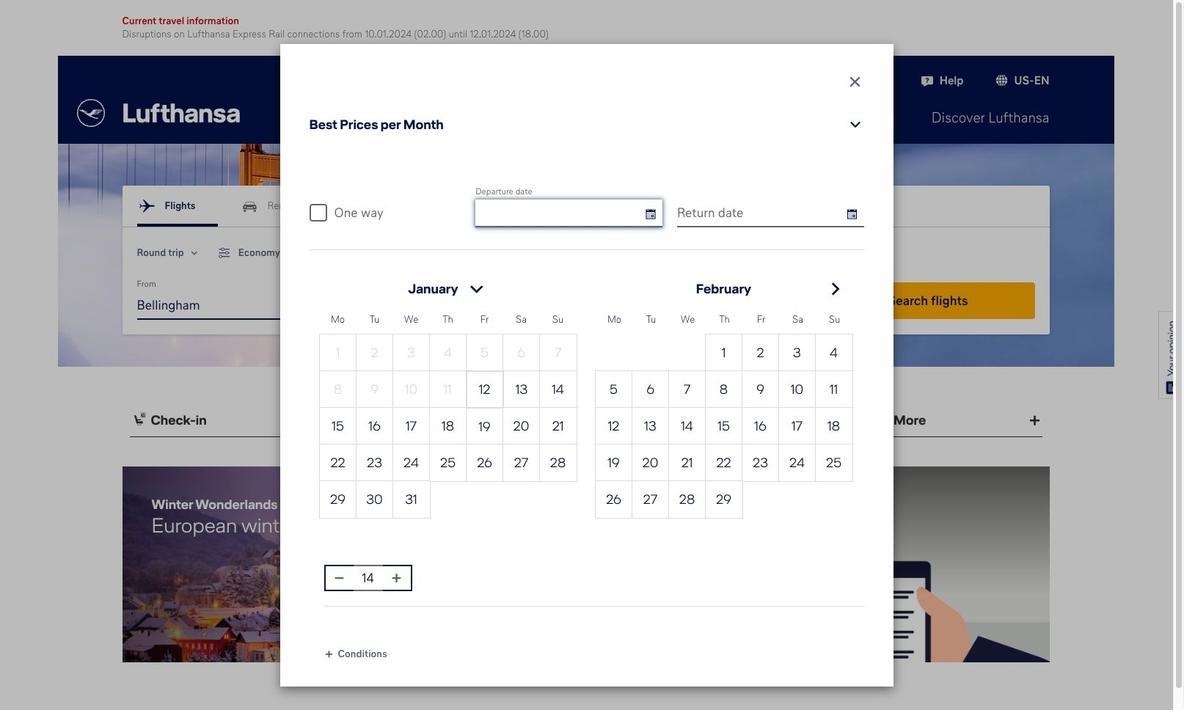 Task type: vqa. For each thing, say whether or not it's contained in the screenshot.
Move backward to switch to the previous month. icon
no



Task type: locate. For each thing, give the bounding box(es) containing it.
1 horizontal spatial left image
[[993, 72, 1011, 89]]

0 vertical spatial open menu button
[[401, 278, 495, 300]]

0 vertical spatial left image
[[993, 72, 1011, 89]]

0 vertical spatial tab list
[[137, 186, 1035, 227]]

open menu button inside "calendar" application
[[401, 278, 495, 300]]

left image
[[993, 72, 1011, 89], [214, 243, 235, 263]]

Departure date text field
[[483, 200, 663, 226]]

tab
[[130, 404, 347, 437], [361, 404, 579, 437], [593, 404, 811, 437], [825, 404, 1042, 437]]

1 vertical spatial open menu button
[[353, 565, 383, 591]]

4 tab from the left
[[825, 404, 1042, 437]]

1 horizontal spatial open menu button
[[401, 278, 495, 300]]

dialog
[[280, 44, 1184, 687]]

open menu button
[[401, 278, 495, 300], [353, 565, 383, 591]]

1 tab from the left
[[130, 404, 347, 437]]

Departure - return text field
[[601, 292, 807, 318]]

move forward to switch to the next month. image
[[824, 278, 846, 300]]

0 horizontal spatial left image
[[214, 243, 235, 263]]

tab list
[[137, 186, 1035, 227], [122, 404, 1050, 437]]

1 vertical spatial left image
[[214, 243, 235, 263]]



Task type: describe. For each thing, give the bounding box(es) containing it.
right image
[[466, 278, 488, 300]]

2 tab from the left
[[361, 404, 579, 437]]

1 vertical spatial tab list
[[122, 404, 1050, 437]]

Return date text field
[[677, 200, 849, 226]]

lufthansa logo, back to homepage image
[[77, 99, 240, 127]]

3 tab from the left
[[593, 404, 811, 437]]

0 horizontal spatial open menu button
[[353, 565, 383, 591]]

svg image
[[919, 72, 936, 89]]

close image
[[846, 73, 864, 91]]

standalone image
[[349, 296, 367, 313]]

calendar application
[[303, 264, 1184, 558]]



